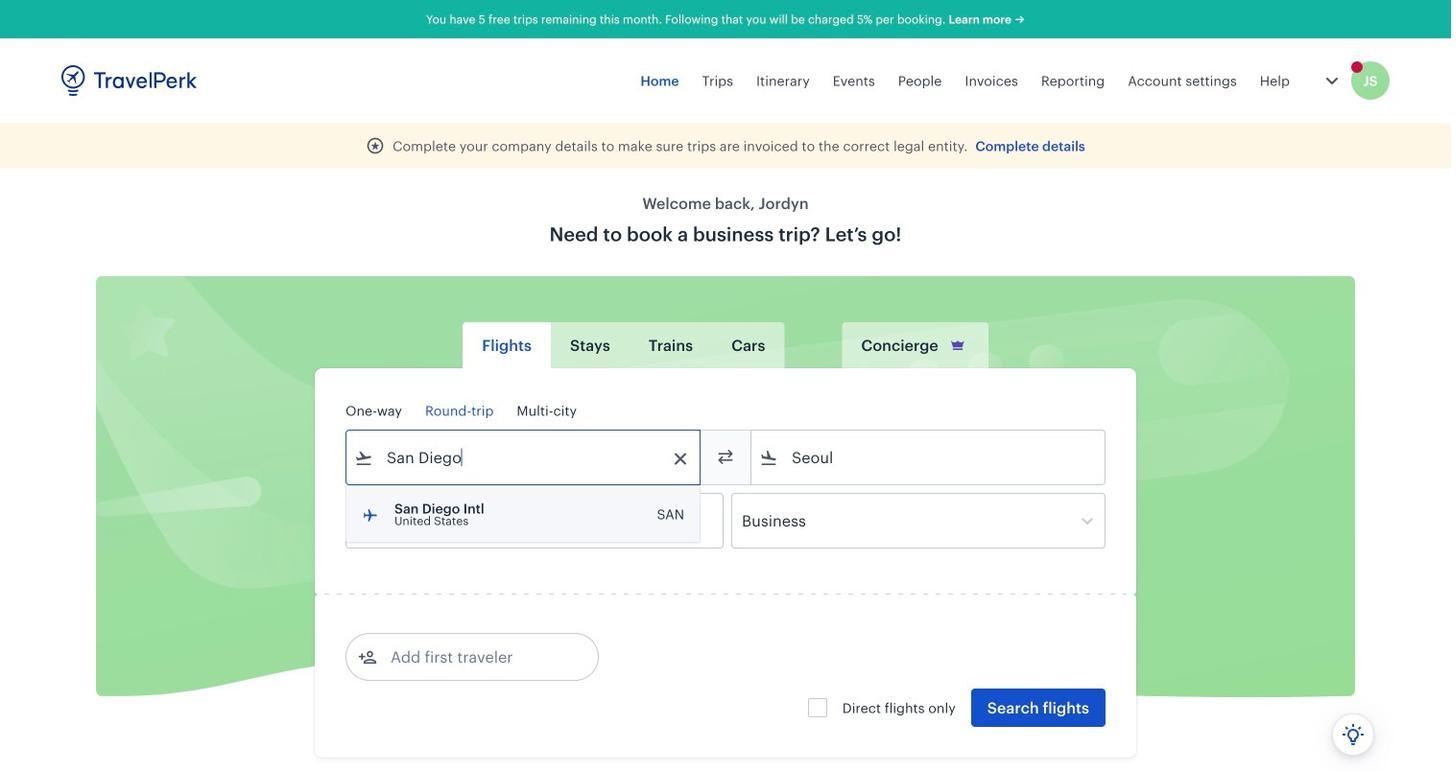 Task type: locate. For each thing, give the bounding box(es) containing it.
Return text field
[[488, 494, 587, 548]]

Add first traveler search field
[[377, 642, 577, 673]]

To search field
[[779, 443, 1080, 473]]

From search field
[[373, 443, 675, 473]]



Task type: vqa. For each thing, say whether or not it's contained in the screenshot.
Alaska Airlines image
no



Task type: describe. For each thing, give the bounding box(es) containing it.
Depart text field
[[373, 494, 473, 548]]



